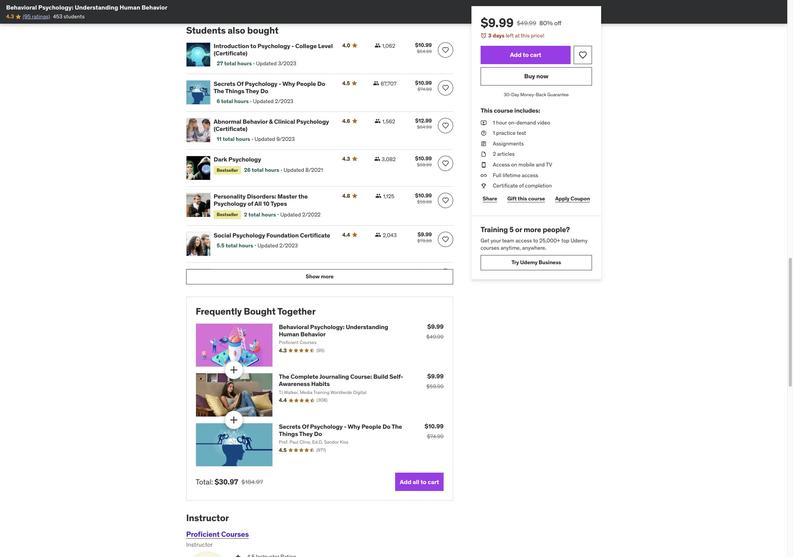 Task type: vqa. For each thing, say whether or not it's contained in the screenshot.
"at" to the right
yes



Task type: locate. For each thing, give the bounding box(es) containing it.
hours right 6
[[234, 98, 249, 105]]

- up the kiss
[[344, 423, 347, 430]]

0 horizontal spatial 4.3
[[6, 13, 14, 20]]

total right 26
[[252, 167, 264, 174]]

1 (certificate) from the top
[[214, 49, 248, 57]]

1 vertical spatial -
[[279, 80, 281, 87]]

1 vertical spatial of
[[248, 200, 254, 207]]

behavior for behavioral psychology: understanding human behavior
[[142, 3, 168, 11]]

human for behavioral psychology: understanding human behavior proficient courses
[[279, 330, 300, 338]]

cart down price!
[[531, 51, 542, 58]]

1 vertical spatial certificate
[[300, 231, 331, 239]]

wishlist image
[[442, 46, 450, 54], [442, 84, 450, 92], [442, 122, 450, 129], [442, 160, 450, 167], [442, 197, 450, 204]]

0 vertical spatial understanding
[[75, 3, 118, 11]]

do
[[318, 80, 326, 87], [261, 87, 269, 95], [383, 423, 391, 430], [314, 430, 322, 438]]

cart right all
[[428, 478, 440, 486]]

1 vertical spatial behavioral
[[279, 323, 309, 331]]

the left beginner's
[[272, 268, 281, 276]]

psychology inside personality disorders: master the psychology of all 10 types
[[214, 200, 247, 207]]

1 for 1 practice test
[[493, 130, 496, 136]]

4.5 down prof.
[[279, 447, 287, 454]]

people down the digital
[[362, 423, 382, 430]]

assignments
[[493, 140, 524, 147]]

people?
[[543, 225, 570, 234]]

dark psychology
[[214, 155, 261, 163]]

0 vertical spatial why
[[283, 80, 295, 87]]

try udemy business link
[[481, 255, 593, 270]]

1 horizontal spatial proficient
[[279, 340, 299, 345]]

total right 6
[[221, 98, 233, 105]]

add to cart button
[[481, 46, 571, 64]]

hours for of
[[234, 98, 249, 105]]

1 horizontal spatial udemy
[[571, 237, 588, 244]]

$10.99 for of
[[416, 192, 432, 199]]

training up the your
[[481, 225, 509, 234]]

$10.99 for people
[[416, 79, 432, 86]]

the for master
[[299, 192, 308, 200]]

behavioral up (95
[[6, 3, 37, 11]]

$30.97
[[215, 477, 238, 486]]

0 horizontal spatial cart
[[428, 478, 440, 486]]

xsmall image left 1,125
[[376, 193, 382, 199]]

0 vertical spatial add
[[511, 51, 522, 58]]

updated
[[256, 60, 277, 67], [253, 98, 274, 105], [255, 136, 275, 143], [284, 167, 305, 174], [281, 211, 301, 218], [258, 242, 278, 249]]

$9.99 inside $9.99 $59.99
[[428, 372, 444, 380]]

4.4 down the tj
[[279, 397, 287, 404]]

total: $30.97 $184.97
[[196, 477, 263, 486]]

bestseller down personality
[[217, 212, 238, 217]]

- inside secrets of psychology - why people do the things they do
[[279, 80, 281, 87]]

$9.99 $79.99
[[418, 231, 432, 243]]

to inside "button"
[[421, 478, 427, 486]]

2 horizontal spatial -
[[344, 423, 347, 430]]

total right 27
[[224, 60, 236, 67]]

2 instructor from the top
[[186, 541, 213, 548]]

27
[[217, 60, 223, 67]]

(95)
[[317, 347, 325, 353]]

wishlist image for all
[[442, 197, 450, 204]]

updated 2/2023 down social psychology foundation certificate link
[[258, 242, 298, 249]]

behavioral for behavioral psychology: understanding human behavior
[[6, 3, 37, 11]]

instructor down proficient courses link
[[186, 541, 213, 548]]

more
[[524, 225, 542, 234], [321, 273, 334, 280]]

at right left
[[516, 32, 520, 39]]

secrets of psychology - why people do the things they do link down updated 3/2023
[[214, 80, 333, 95]]

the for at
[[272, 268, 281, 276]]

2/2023 up clinical
[[275, 98, 294, 105]]

$9.99 for $9.99
[[418, 268, 432, 275]]

(95
[[23, 13, 31, 20]]

hours right 5.5
[[239, 242, 253, 249]]

1 vertical spatial updated 2/2023
[[258, 242, 298, 249]]

bestseller down the dark
[[217, 167, 238, 173]]

of up 6 total hours
[[237, 80, 244, 87]]

0 vertical spatial $49.99
[[517, 19, 537, 27]]

course down completion
[[529, 195, 546, 202]]

they up cline,
[[300, 430, 313, 438]]

master
[[278, 192, 297, 200]]

xsmall image for access on mobile and tv
[[481, 161, 487, 169]]

0 vertical spatial courses
[[300, 340, 317, 345]]

2 articles
[[493, 151, 515, 157]]

worldwide
[[331, 389, 352, 395]]

0 horizontal spatial $49.99
[[427, 333, 444, 340]]

1 vertical spatial training
[[314, 389, 330, 395]]

xsmall image
[[373, 80, 380, 86], [481, 140, 487, 148], [481, 161, 487, 169], [481, 172, 487, 179], [376, 193, 382, 199], [378, 269, 384, 275]]

certificate down 2/2022 on the left top of page
[[300, 231, 331, 239]]

1 vertical spatial secrets of psychology - why people do the things they do link
[[279, 423, 403, 438]]

behavioral inside behavioral psychology: understanding human behavior proficient courses
[[279, 323, 309, 331]]

secrets for secrets of psychology - why people do the things they do prof. paul cline, ed.d, sandor kiss
[[279, 423, 301, 430]]

0 horizontal spatial things
[[225, 87, 245, 95]]

why up the kiss
[[348, 423, 361, 430]]

the inside personality disorders: master the psychology of all 10 types
[[299, 192, 308, 200]]

secrets up paul
[[279, 423, 301, 430]]

total down all
[[249, 211, 261, 218]]

0 vertical spatial more
[[524, 225, 542, 234]]

2 total hours
[[244, 211, 276, 218]]

total right 11
[[223, 136, 235, 143]]

bestseller for personality
[[217, 212, 238, 217]]

secrets of psychology - why people do the things they do prof. paul cline, ed.d, sandor kiss
[[279, 423, 403, 445]]

updated for of
[[253, 98, 274, 105]]

to inside training 5 or more people? get your team access to 25,000+ top udemy courses anytime, anywhere.
[[534, 237, 539, 244]]

xsmall image left 1,562 on the left
[[375, 118, 381, 124]]

xsmall image for 1 hour on-demand video
[[481, 119, 487, 126]]

they inside secrets of psychology - why people do the things they do
[[246, 87, 259, 95]]

1 vertical spatial 4.3
[[343, 155, 350, 162]]

1 horizontal spatial $49.99
[[517, 19, 537, 27]]

0 vertical spatial behavioral
[[6, 3, 37, 11]]

tv
[[546, 161, 553, 168]]

add all to cart button
[[396, 473, 444, 491]]

more right or
[[524, 225, 542, 234]]

things for secrets of psychology - why people do the things they do
[[225, 87, 245, 95]]

access down mobile
[[522, 172, 539, 179]]

2 (certificate) from the top
[[214, 125, 248, 133]]

0 horizontal spatial secrets
[[214, 80, 236, 87]]

0 vertical spatial wishlist image
[[579, 50, 588, 59]]

0 vertical spatial psychology:
[[38, 3, 74, 11]]

psychology up 5.5 total hours
[[233, 231, 265, 239]]

things inside secrets of psychology - why people do the things they do prof. paul cline, ed.d, sandor kiss
[[279, 430, 298, 438]]

4.3 for (95)
[[279, 347, 287, 354]]

behavior inside behavioral psychology: understanding human behavior proficient courses
[[301, 330, 326, 338]]

updated left 8/2021
[[284, 167, 305, 174]]

udemy right the top
[[571, 237, 588, 244]]

1 horizontal spatial behavior
[[243, 118, 268, 125]]

1 vertical spatial psychology:
[[311, 323, 345, 331]]

updated for psychology
[[258, 242, 278, 249]]

team
[[503, 237, 515, 244]]

3,082
[[382, 156, 396, 163]]

0 horizontal spatial courses
[[221, 530, 249, 539]]

social
[[214, 231, 231, 239]]

courses inside proficient courses instructor
[[221, 530, 249, 539]]

add for add to cart
[[511, 51, 522, 58]]

total for psychology
[[226, 242, 238, 249]]

things
[[225, 87, 245, 95], [279, 430, 298, 438]]

the
[[214, 87, 224, 95], [279, 373, 290, 380], [392, 423, 403, 430]]

5 wishlist image from the top
[[442, 197, 450, 204]]

this left price!
[[522, 32, 530, 39]]

psychology up sandor in the bottom left of the page
[[310, 423, 343, 430]]

0 horizontal spatial of
[[237, 80, 244, 87]]

0 vertical spatial 2
[[493, 151, 497, 157]]

why inside secrets of psychology - why people do the things they do prof. paul cline, ed.d, sandor kiss
[[348, 423, 361, 430]]

video
[[538, 119, 551, 126]]

xsmall image for certificate of completion
[[481, 182, 487, 190]]

0 vertical spatial $59.99
[[418, 199, 432, 205]]

$69.99
[[417, 162, 432, 168]]

frequently
[[196, 305, 242, 317]]

1 vertical spatial behavior
[[243, 118, 268, 125]]

more right show
[[321, 273, 334, 280]]

1 horizontal spatial cart
[[531, 51, 542, 58]]

1 vertical spatial (certificate)
[[214, 125, 248, 133]]

1 left "practice"
[[493, 130, 496, 136]]

2 left articles
[[493, 151, 497, 157]]

things inside secrets of psychology - why people do the things they do
[[225, 87, 245, 95]]

updated down the introduction to psychology - college level (certificate)
[[256, 60, 277, 67]]

1 vertical spatial courses
[[221, 530, 249, 539]]

1 horizontal spatial certificate
[[493, 182, 518, 189]]

4.3 left (95
[[6, 13, 14, 20]]

1 left hour
[[493, 119, 496, 126]]

training inside the complete journaling course: build self- awareness habits tj walker, media training worldwide digital
[[314, 389, 330, 395]]

- left college
[[292, 42, 294, 50]]

1 horizontal spatial the
[[299, 192, 308, 200]]

hours down dark psychology link
[[265, 167, 280, 174]]

$9.99 inside $9.99 $49.99
[[428, 323, 444, 330]]

add inside "button"
[[400, 478, 412, 486]]

this
[[522, 32, 530, 39], [518, 195, 528, 202]]

and
[[536, 161, 545, 168]]

3 days left at this price!
[[489, 32, 545, 39]]

0 vertical spatial (certificate)
[[214, 49, 248, 57]]

0 vertical spatial access
[[522, 172, 539, 179]]

learn
[[214, 268, 230, 276]]

updated 2/2023 down secrets of psychology - why people do the things they do
[[253, 98, 294, 105]]

psychology inside secrets of psychology - why people do the things they do
[[245, 80, 278, 87]]

level
[[314, 268, 327, 276]]

1 vertical spatial people
[[362, 423, 382, 430]]

2 vertical spatial 4.3
[[279, 347, 287, 354]]

0 vertical spatial people
[[297, 80, 316, 87]]

0 horizontal spatial training
[[314, 389, 330, 395]]

xsmall image left "practice"
[[481, 130, 487, 137]]

0 vertical spatial $74.99
[[418, 86, 432, 92]]

xsmall image left access
[[481, 161, 487, 169]]

secrets inside secrets of psychology - why people do the things they do prof. paul cline, ed.d, sandor kiss
[[279, 423, 301, 430]]

of
[[520, 182, 524, 189], [248, 200, 254, 207]]

certificate down lifetime
[[493, 182, 518, 189]]

0 vertical spatial udemy
[[571, 237, 588, 244]]

psychology up updated 3/2023
[[258, 42, 291, 50]]

1,562
[[383, 118, 396, 125]]

ratings)
[[32, 13, 50, 20]]

understanding inside behavioral psychology: understanding human behavior proficient courses
[[346, 323, 389, 331]]

wishlist image
[[579, 50, 588, 59], [442, 235, 450, 243]]

people down college
[[297, 80, 316, 87]]

- inside secrets of psychology - why people do the things they do prof. paul cline, ed.d, sandor kiss
[[344, 423, 347, 430]]

1 horizontal spatial add
[[511, 51, 522, 58]]

&
[[269, 118, 273, 125]]

xsmall image down this
[[481, 119, 487, 126]]

0 horizontal spatial behavioral
[[6, 3, 37, 11]]

guarantee
[[548, 91, 569, 97]]

0 horizontal spatial the
[[272, 268, 281, 276]]

0 horizontal spatial add
[[400, 478, 412, 486]]

psychology inside secrets of psychology - why people do the things they do prof. paul cline, ed.d, sandor kiss
[[310, 423, 343, 430]]

total for to
[[224, 60, 236, 67]]

day
[[512, 91, 520, 97]]

updated down secrets of psychology - why people do the things they do
[[253, 98, 274, 105]]

4.5 up "4.6"
[[343, 80, 350, 87]]

2 wishlist image from the top
[[442, 84, 450, 92]]

hours for to
[[238, 60, 252, 67]]

try
[[512, 259, 520, 266]]

$59.99 inside $10.99 $59.99
[[418, 199, 432, 205]]

xsmall image left 1,062
[[375, 42, 381, 48]]

0 vertical spatial 2/2023
[[275, 98, 294, 105]]

xsmall image
[[375, 42, 381, 48], [375, 118, 381, 124], [481, 119, 487, 126], [481, 130, 487, 137], [481, 151, 487, 158], [374, 156, 381, 162], [481, 182, 487, 190], [376, 232, 382, 238], [235, 553, 241, 557]]

1 horizontal spatial people
[[362, 423, 382, 430]]

the right master
[[299, 192, 308, 200]]

get
[[481, 237, 490, 244]]

xsmall image left 2,043
[[376, 232, 382, 238]]

gift
[[508, 195, 517, 202]]

people
[[297, 80, 316, 87], [362, 423, 382, 430]]

xsmall image for full lifetime access
[[481, 172, 487, 179]]

2 1 from the top
[[493, 130, 496, 136]]

1 vertical spatial cart
[[428, 478, 440, 486]]

1 vertical spatial 2
[[244, 211, 248, 218]]

gift this course link
[[506, 191, 548, 207]]

hours
[[238, 60, 252, 67], [234, 98, 249, 105], [236, 136, 251, 143], [265, 167, 280, 174], [262, 211, 276, 218], [239, 242, 253, 249]]

1 vertical spatial why
[[348, 423, 361, 430]]

$9.99 inside the $9.99 $79.99
[[418, 231, 432, 238]]

updated down social psychology foundation certificate
[[258, 242, 278, 249]]

2/2023 down foundation
[[280, 242, 298, 249]]

- for introduction to psychology - college level (certificate)
[[292, 42, 294, 50]]

try udemy business
[[512, 259, 562, 266]]

1 horizontal spatial secrets
[[279, 423, 301, 430]]

1 vertical spatial $59.99
[[427, 383, 444, 390]]

4.4 up 4.1
[[343, 231, 350, 238]]

1 vertical spatial $49.99
[[427, 333, 444, 340]]

4.5
[[343, 80, 350, 87], [279, 447, 287, 454]]

0 horizontal spatial understanding
[[75, 3, 118, 11]]

2 horizontal spatial the
[[392, 423, 403, 430]]

to right all
[[421, 478, 427, 486]]

0 horizontal spatial proficient
[[186, 530, 220, 539]]

0 vertical spatial 4.5
[[343, 80, 350, 87]]

0 vertical spatial they
[[246, 87, 259, 95]]

0 horizontal spatial behavior
[[142, 3, 168, 11]]

1 horizontal spatial -
[[292, 42, 294, 50]]

- down updated 3/2023
[[279, 80, 281, 87]]

$59.99
[[418, 199, 432, 205], [427, 383, 444, 390]]

30-day money-back guarantee
[[504, 91, 569, 97]]

1 horizontal spatial 4.3
[[279, 347, 287, 354]]

psychology down updated 3/2023
[[245, 80, 278, 87]]

$12.99 $84.99
[[416, 117, 432, 130]]

this course includes:
[[481, 107, 541, 114]]

cart inside "button"
[[428, 478, 440, 486]]

things up 6 total hours
[[225, 87, 245, 95]]

add left all
[[400, 478, 412, 486]]

why inside secrets of psychology - why people do the things they do
[[283, 80, 295, 87]]

total for of
[[221, 98, 233, 105]]

0 horizontal spatial -
[[279, 80, 281, 87]]

to down 3 days left at this price!
[[523, 51, 529, 58]]

xsmall image left the assignments
[[481, 140, 487, 148]]

the for secrets of psychology - why people do the things they do prof. paul cline, ed.d, sandor kiss
[[392, 423, 403, 430]]

xsmall image down proficient courses instructor
[[235, 553, 241, 557]]

of down full lifetime access
[[520, 182, 524, 189]]

behavior
[[142, 3, 168, 11], [243, 118, 268, 125], [301, 330, 326, 338]]

course
[[494, 107, 514, 114], [529, 195, 546, 202]]

training
[[481, 225, 509, 234], [314, 389, 330, 395]]

people inside secrets of psychology - why people do the things they do
[[297, 80, 316, 87]]

$10.99 $69.99
[[416, 155, 432, 168]]

to up anywhere.
[[534, 237, 539, 244]]

2
[[493, 151, 497, 157], [244, 211, 248, 218]]

hours down introduction
[[238, 60, 252, 67]]

1
[[493, 119, 496, 126], [493, 130, 496, 136]]

psychology: inside behavioral psychology: understanding human behavior proficient courses
[[311, 323, 345, 331]]

0 vertical spatial 4.4
[[343, 231, 350, 238]]

xsmall image for 1,125
[[376, 193, 382, 199]]

0 horizontal spatial psychology:
[[38, 3, 74, 11]]

0 horizontal spatial people
[[297, 80, 316, 87]]

updated down abnormal behavior & clinical psychology (certificate)
[[255, 136, 275, 143]]

26 total hours
[[244, 167, 280, 174]]

$49.99 for $9.99 $49.99 80% off
[[517, 19, 537, 27]]

personality
[[214, 192, 246, 200]]

add all to cart
[[400, 478, 440, 486]]

1 vertical spatial course
[[529, 195, 546, 202]]

- inside the introduction to psychology - college level (certificate)
[[292, 42, 294, 50]]

0 vertical spatial bestseller
[[217, 167, 238, 173]]

2 down personality disorders: master the psychology of all 10 types
[[244, 211, 248, 218]]

updated 8/2021
[[284, 167, 323, 174]]

the inside secrets of psychology - why people do the things they do prof. paul cline, ed.d, sandor kiss
[[392, 423, 403, 430]]

dark psychology link
[[214, 155, 333, 163]]

instructor up proficient courses link
[[186, 512, 229, 524]]

$49.99 inside $9.99 $49.99 80% off
[[517, 19, 537, 27]]

4.3 up awareness
[[279, 347, 287, 354]]

behavioral for behavioral psychology: understanding human behavior proficient courses
[[279, 323, 309, 331]]

80%
[[540, 19, 553, 27]]

$10.99 $74.99
[[416, 79, 432, 92], [425, 422, 444, 440]]

2/2023 for -
[[275, 98, 294, 105]]

why for secrets of psychology - why people do the things they do
[[283, 80, 295, 87]]

4.8
[[343, 192, 350, 199]]

dark
[[214, 155, 227, 163]]

why down 3/2023 at the top of the page
[[283, 80, 295, 87]]

share button
[[481, 191, 500, 207]]

they for secrets of psychology - why people do the things they do
[[246, 87, 259, 95]]

xsmall image left full
[[481, 172, 487, 179]]

total right 5.5
[[226, 242, 238, 249]]

access down or
[[516, 237, 533, 244]]

0 horizontal spatial the
[[214, 87, 224, 95]]

behavioral
[[6, 3, 37, 11], [279, 323, 309, 331]]

0 vertical spatial 1
[[493, 119, 496, 126]]

(certificate) up 11 total hours
[[214, 125, 248, 133]]

people inside secrets of psychology - why people do the things they do prof. paul cline, ed.d, sandor kiss
[[362, 423, 382, 430]]

hours up dark psychology
[[236, 136, 251, 143]]

0 vertical spatial things
[[225, 87, 245, 95]]

25,000+
[[540, 237, 561, 244]]

xsmall image for 67,707
[[373, 80, 380, 86]]

udemy right try on the top right of the page
[[521, 259, 538, 266]]

at right the psychology
[[265, 268, 270, 276]]

types
[[271, 200, 287, 207]]

2 vertical spatial -
[[344, 423, 347, 430]]

1 bestseller from the top
[[217, 167, 238, 173]]

psychology: for behavioral psychology: understanding human behavior
[[38, 3, 74, 11]]

1 horizontal spatial psychology:
[[311, 323, 345, 331]]

the complete journaling course: build self- awareness habits link
[[279, 373, 404, 388]]

1 vertical spatial human
[[279, 330, 300, 338]]

the inside the complete journaling course: build self- awareness habits tj walker, media training worldwide digital
[[279, 373, 290, 380]]

psychology right clinical
[[297, 118, 329, 125]]

add inside button
[[511, 51, 522, 58]]

1 vertical spatial things
[[279, 430, 298, 438]]

of up cline,
[[302, 423, 309, 430]]

$59.99 for $9.99
[[427, 383, 444, 390]]

xsmall image left 102
[[378, 269, 384, 275]]

training up the (308)
[[314, 389, 330, 395]]

1 horizontal spatial wishlist image
[[579, 50, 588, 59]]

secrets inside secrets of psychology - why people do the things they do
[[214, 80, 236, 87]]

1 horizontal spatial more
[[524, 225, 542, 234]]

includes:
[[515, 107, 541, 114]]

of
[[237, 80, 244, 87], [302, 423, 309, 430]]

0 horizontal spatial they
[[246, 87, 259, 95]]

5
[[510, 225, 514, 234]]

total for behavior
[[223, 136, 235, 143]]

psychology left all
[[214, 200, 247, 207]]

(certificate) up 27 total hours
[[214, 49, 248, 57]]

secrets up 6
[[214, 80, 236, 87]]

of inside secrets of psychology - why people do the things they do prof. paul cline, ed.d, sandor kiss
[[302, 423, 309, 430]]

psychology inside the introduction to psychology - college level (certificate)
[[258, 42, 291, 50]]

course:
[[351, 373, 372, 380]]

0 vertical spatial proficient
[[279, 340, 299, 345]]

1 1 from the top
[[493, 119, 496, 126]]

psychology inside abnormal behavior & clinical psychology (certificate)
[[297, 118, 329, 125]]

of inside personality disorders: master the psychology of all 10 types
[[248, 200, 254, 207]]

4.1
[[343, 268, 349, 275]]

1 vertical spatial 1
[[493, 130, 496, 136]]

now
[[537, 72, 549, 80]]

0 vertical spatial course
[[494, 107, 514, 114]]

the inside secrets of psychology - why people do the things they do
[[214, 87, 224, 95]]

1 vertical spatial proficient
[[186, 530, 220, 539]]

proficient inside proficient courses instructor
[[186, 530, 220, 539]]

4.6
[[343, 118, 350, 124]]

0 vertical spatial 4.3
[[6, 13, 14, 20]]

lifetime
[[503, 172, 521, 179]]

access inside training 5 or more people? get your team access to 25,000+ top udemy courses anytime, anywhere.
[[516, 237, 533, 244]]

$9.99
[[481, 15, 514, 31], [418, 231, 432, 238], [418, 268, 432, 275], [428, 323, 444, 330], [428, 372, 444, 380]]

of left all
[[248, 200, 254, 207]]

psychology: up (95)
[[311, 323, 345, 331]]

1 horizontal spatial course
[[529, 195, 546, 202]]

they up 6 total hours
[[246, 87, 259, 95]]

0 horizontal spatial 4.5
[[279, 447, 287, 454]]

of inside secrets of psychology - why people do the things they do
[[237, 80, 244, 87]]

to down bought
[[251, 42, 257, 50]]

they inside secrets of psychology - why people do the things they do prof. paul cline, ed.d, sandor kiss
[[300, 430, 313, 438]]

xsmall image up share
[[481, 182, 487, 190]]

2 horizontal spatial behavior
[[301, 330, 326, 338]]

people for secrets of psychology - why people do the things they do
[[297, 80, 316, 87]]

1 vertical spatial 2/2023
[[280, 242, 298, 249]]

clinical
[[274, 118, 295, 125]]

4.3 up 4.8
[[343, 155, 350, 162]]

0 vertical spatial instructor
[[186, 512, 229, 524]]

$10.99 for level
[[416, 42, 432, 48]]

1 horizontal spatial the
[[279, 373, 290, 380]]

971 reviews element
[[317, 447, 326, 454]]

1 wishlist image from the top
[[442, 46, 450, 54]]

human inside behavioral psychology: understanding human behavior proficient courses
[[279, 330, 300, 338]]

more inside training 5 or more people? get your team access to 25,000+ top udemy courses anytime, anywhere.
[[524, 225, 542, 234]]

psychology up 26
[[229, 155, 261, 163]]

2 bestseller from the top
[[217, 212, 238, 217]]

updated 9/2023
[[255, 136, 295, 143]]



Task type: describe. For each thing, give the bounding box(es) containing it.
behavior inside abnormal behavior & clinical psychology (certificate)
[[243, 118, 268, 125]]

$10.99 $64.99
[[416, 42, 432, 54]]

coupon
[[571, 195, 591, 202]]

kiss
[[340, 439, 349, 445]]

why for secrets of psychology - why people do the things they do prof. paul cline, ed.d, sandor kiss
[[348, 423, 361, 430]]

your
[[491, 237, 501, 244]]

4.0
[[343, 42, 351, 49]]

(certificate) inside the introduction to psychology - college level (certificate)
[[214, 49, 248, 57]]

0 horizontal spatial certificate
[[300, 231, 331, 239]]

1 vertical spatial $74.99
[[427, 433, 444, 440]]

cart inside button
[[531, 51, 542, 58]]

social psychology foundation certificate
[[214, 231, 331, 239]]

anywhere.
[[523, 244, 547, 251]]

all
[[255, 200, 262, 207]]

$184.97
[[242, 478, 263, 486]]

2/2023 for certificate
[[280, 242, 298, 249]]

social psychology foundation certificate link
[[214, 231, 333, 239]]

updated for to
[[256, 60, 277, 67]]

4 wishlist image from the top
[[442, 160, 450, 167]]

tj
[[279, 389, 283, 395]]

instructor inside proficient courses instructor
[[186, 541, 213, 548]]

gift this course
[[508, 195, 546, 202]]

bought
[[244, 305, 276, 317]]

bestseller for dark
[[217, 167, 238, 173]]

alarm image
[[481, 32, 487, 39]]

secrets for secrets of psychology - why people do the things they do
[[214, 80, 236, 87]]

308 reviews element
[[317, 397, 328, 404]]

abnormal
[[214, 118, 242, 125]]

$12.99
[[416, 117, 432, 124]]

things for secrets of psychology - why people do the things they do prof. paul cline, ed.d, sandor kiss
[[279, 430, 298, 438]]

practice
[[497, 130, 516, 136]]

self-
[[390, 373, 404, 380]]

mobile
[[519, 161, 535, 168]]

1 horizontal spatial 4.4
[[343, 231, 350, 238]]

updated 2/2023 for foundation
[[258, 242, 298, 249]]

this
[[481, 107, 493, 114]]

udemy inside training 5 or more people? get your team access to 25,000+ top udemy courses anytime, anywhere.
[[571, 237, 588, 244]]

$9.99 $59.99
[[427, 372, 444, 390]]

articles
[[498, 151, 515, 157]]

$9.99 for $9.99 $49.99 80% off
[[481, 15, 514, 31]]

the for secrets of psychology - why people do the things they do
[[214, 87, 224, 95]]

6 total hours
[[217, 98, 249, 105]]

show
[[306, 273, 320, 280]]

9/2023
[[277, 136, 295, 143]]

1 horizontal spatial at
[[516, 32, 520, 39]]

$49.99 for $9.99 $49.99
[[427, 333, 444, 340]]

11
[[217, 136, 222, 143]]

more inside button
[[321, 273, 334, 280]]

xsmall image for 1,562
[[375, 118, 381, 124]]

5.5 total hours
[[217, 242, 253, 249]]

students also bought
[[186, 24, 279, 36]]

xsmall image for 102
[[378, 269, 384, 275]]

$9.99 for $9.99 $59.99
[[428, 372, 444, 380]]

add for add all to cart
[[400, 478, 412, 486]]

xsmall image for 2,043
[[376, 232, 382, 238]]

also
[[228, 24, 246, 36]]

2 horizontal spatial 4.3
[[343, 155, 350, 162]]

learn psychology at the beginner's level
[[214, 268, 327, 276]]

0 horizontal spatial 4.4
[[279, 397, 287, 404]]

wishlist image for (certificate)
[[442, 46, 450, 54]]

updated 2/2023 for psychology
[[253, 98, 294, 105]]

all
[[413, 478, 420, 486]]

67,707
[[381, 80, 397, 87]]

total:
[[196, 477, 213, 486]]

0 vertical spatial $10.99 $74.99
[[416, 79, 432, 92]]

human for behavioral psychology: understanding human behavior
[[120, 3, 140, 11]]

buy now
[[525, 72, 549, 80]]

learn psychology at the beginner's level link
[[214, 268, 333, 276]]

0 horizontal spatial wishlist image
[[442, 235, 450, 243]]

behavioral psychology: understanding human behavior proficient courses
[[279, 323, 389, 345]]

psychology: for behavioral psychology: understanding human behavior proficient courses
[[311, 323, 345, 331]]

together
[[278, 305, 316, 317]]

1 vertical spatial at
[[265, 268, 270, 276]]

0 vertical spatial this
[[522, 32, 530, 39]]

show more button
[[186, 269, 454, 284]]

disorders:
[[247, 192, 276, 200]]

of for secrets of psychology - why people do the things they do prof. paul cline, ed.d, sandor kiss
[[302, 423, 309, 430]]

xsmall image for 3,082
[[374, 156, 381, 162]]

0 vertical spatial secrets of psychology - why people do the things they do link
[[214, 80, 333, 95]]

1 for 1 hour on-demand video
[[493, 119, 496, 126]]

top
[[562, 237, 570, 244]]

27 total hours
[[217, 60, 252, 67]]

$59.99 for $10.99
[[418, 199, 432, 205]]

level
[[318, 42, 333, 50]]

share
[[483, 195, 498, 202]]

full lifetime access
[[493, 172, 539, 179]]

courses inside behavioral psychology: understanding human behavior proficient courses
[[300, 340, 317, 345]]

hours down 10
[[262, 211, 276, 218]]

updated for behavior
[[255, 136, 275, 143]]

$9.99 for $9.99 $79.99
[[418, 231, 432, 238]]

completion
[[526, 182, 552, 189]]

30-
[[504, 91, 512, 97]]

xsmall image for assignments
[[481, 140, 487, 148]]

5.5
[[217, 242, 225, 249]]

proficient courses instructor
[[186, 530, 249, 548]]

on-
[[509, 119, 517, 126]]

updated down types
[[281, 211, 301, 218]]

1 instructor from the top
[[186, 512, 229, 524]]

1,125
[[384, 193, 395, 200]]

college
[[296, 42, 317, 50]]

understanding for behavioral psychology: understanding human behavior proficient courses
[[346, 323, 389, 331]]

2,043
[[383, 232, 397, 239]]

xsmall image for 1 practice test
[[481, 130, 487, 137]]

2 for 2 articles
[[493, 151, 497, 157]]

453
[[53, 13, 62, 20]]

of for secrets of psychology - why people do the things they do
[[237, 80, 244, 87]]

hours for behavior
[[236, 136, 251, 143]]

students
[[186, 24, 226, 36]]

1 hour on-demand video
[[493, 119, 551, 126]]

1 vertical spatial udemy
[[521, 259, 538, 266]]

4.3 for (95 ratings)
[[6, 13, 14, 20]]

money-
[[521, 91, 536, 97]]

xsmall image for 1,062
[[375, 42, 381, 48]]

foundation
[[267, 231, 299, 239]]

training inside training 5 or more people? get your team access to 25,000+ top udemy courses anytime, anywhere.
[[481, 225, 509, 234]]

to inside the introduction to psychology - college level (certificate)
[[251, 42, 257, 50]]

$9.99 for $9.99 $49.99
[[428, 323, 444, 330]]

xsmall image for 2 articles
[[481, 151, 487, 158]]

$79.99
[[418, 238, 432, 243]]

1 vertical spatial 4.5
[[279, 447, 287, 454]]

behavior for behavioral psychology: understanding human behavior proficient courses
[[301, 330, 326, 338]]

or
[[516, 225, 523, 234]]

10
[[263, 200, 270, 207]]

- for secrets of psychology - why people do the things they do
[[279, 80, 281, 87]]

0 horizontal spatial course
[[494, 107, 514, 114]]

on
[[512, 161, 518, 168]]

2 for 2 total hours
[[244, 211, 248, 218]]

0 vertical spatial of
[[520, 182, 524, 189]]

wishlist image for do
[[442, 84, 450, 92]]

they for secrets of psychology - why people do the things they do prof. paul cline, ed.d, sandor kiss
[[300, 430, 313, 438]]

8/2021
[[306, 167, 323, 174]]

beginner's
[[282, 268, 313, 276]]

business
[[539, 259, 562, 266]]

people for secrets of psychology - why people do the things they do prof. paul cline, ed.d, sandor kiss
[[362, 423, 382, 430]]

hour
[[497, 119, 508, 126]]

1 vertical spatial this
[[518, 195, 528, 202]]

$10.99 $59.99
[[416, 192, 432, 205]]

bought
[[248, 24, 279, 36]]

(certificate) inside abnormal behavior & clinical psychology (certificate)
[[214, 125, 248, 133]]

awareness
[[279, 380, 310, 388]]

1 vertical spatial $10.99 $74.99
[[425, 422, 444, 440]]

6
[[217, 98, 220, 105]]

behavioral psychology: understanding human behavior link
[[279, 323, 389, 338]]

walker,
[[284, 389, 299, 395]]

understanding for behavioral psychology: understanding human behavior
[[75, 3, 118, 11]]

add to cart
[[511, 51, 542, 58]]

build
[[374, 373, 389, 380]]

digital
[[354, 389, 367, 395]]

0 vertical spatial certificate
[[493, 182, 518, 189]]

to inside button
[[523, 51, 529, 58]]

- for secrets of psychology - why people do the things they do prof. paul cline, ed.d, sandor kiss
[[344, 423, 347, 430]]

hours for psychology
[[239, 242, 253, 249]]

updated 2/2022
[[281, 211, 321, 218]]

3 wishlist image from the top
[[442, 122, 450, 129]]

proficient inside behavioral psychology: understanding human behavior proficient courses
[[279, 340, 299, 345]]

apply coupon
[[556, 195, 591, 202]]

introduction to psychology - college level (certificate) link
[[214, 42, 333, 57]]

1 horizontal spatial 4.5
[[343, 80, 350, 87]]

price!
[[532, 32, 545, 39]]

95 reviews element
[[317, 347, 325, 354]]

show more
[[306, 273, 334, 280]]

secrets of psychology - why people do the things they do
[[214, 80, 326, 95]]



